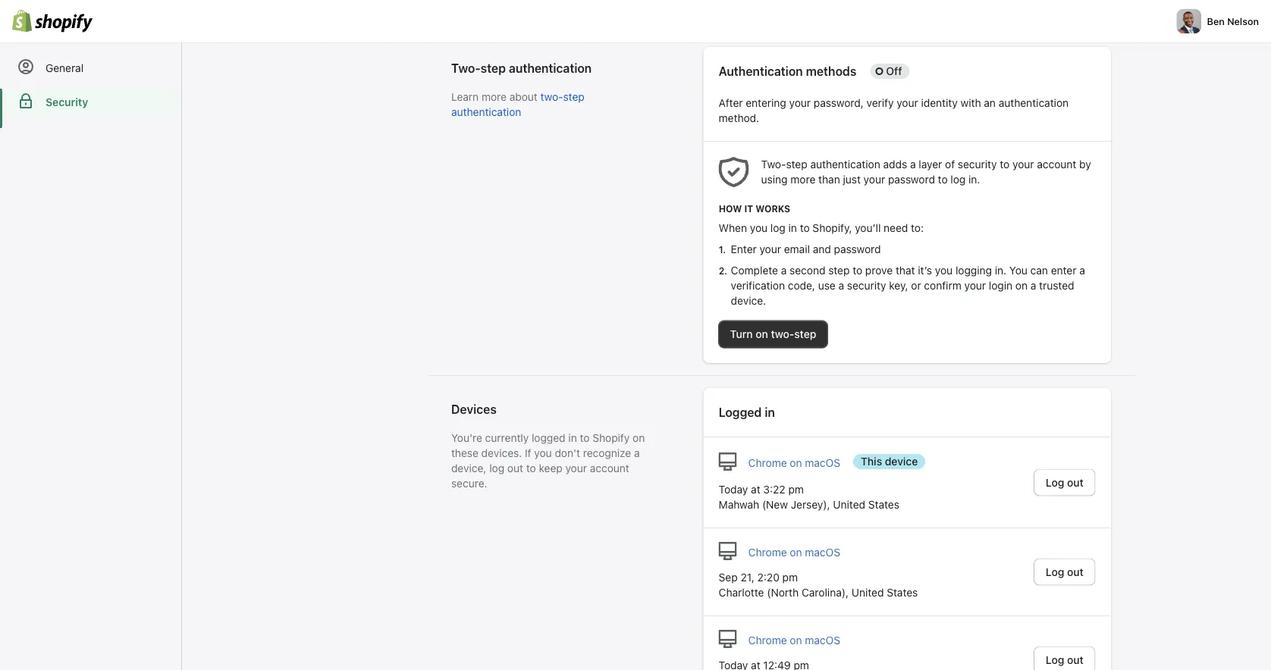 Task type: vqa. For each thing, say whether or not it's contained in the screenshot.
2nd size 16 icon from the right
no



Task type: locate. For each thing, give the bounding box(es) containing it.
color slate lighter image
[[719, 453, 737, 471], [719, 542, 737, 561], [719, 630, 737, 649]]

1 vertical spatial chrome on macos button
[[749, 546, 841, 561]]

chrome on macos for first color slate lighter "icon" from the top
[[749, 457, 841, 470]]

how it works
[[719, 203, 791, 214]]

you inside the you're currently logged in to shopify on these devices. if you don't recognize a device, log out to keep your account secure.
[[534, 447, 552, 460]]

1 horizontal spatial more
[[791, 173, 816, 186]]

0 vertical spatial in
[[789, 222, 797, 234]]

two-
[[541, 91, 563, 103], [771, 328, 795, 341]]

account
[[1037, 158, 1077, 171], [590, 462, 630, 475]]

1 vertical spatial you
[[935, 264, 953, 277]]

authentication right an
[[999, 97, 1069, 109]]

macos for first color slate lighter "icon" from the bottom of the page
[[805, 635, 841, 647]]

united
[[833, 499, 866, 511], [852, 587, 884, 599]]

more inside two-step authentication adds a layer of security to your account by using more than just your password to log in.
[[791, 173, 816, 186]]

united inside today at 3:22 pm mahwah (new jersey), united states
[[833, 499, 866, 511]]

3 log out button from the top
[[1034, 647, 1096, 671]]

1 vertical spatial log out button
[[1034, 559, 1096, 586]]

account left by
[[1037, 158, 1077, 171]]

two-
[[451, 61, 481, 75], [762, 158, 786, 171]]

chrome on macos button up 2:20
[[749, 546, 841, 561]]

log inside two-step authentication adds a layer of security to your account by using more than just your password to log in.
[[951, 173, 966, 186]]

2 horizontal spatial in
[[789, 222, 797, 234]]

step inside two-step authentication adds a layer of security to your account by using more than just your password to log in.
[[786, 158, 808, 171]]

0 vertical spatial united
[[833, 499, 866, 511]]

step inside "two-step authentication"
[[563, 91, 585, 103]]

macos down carolina),
[[805, 635, 841, 647]]

pm inside today at 3:22 pm mahwah (new jersey), united states
[[789, 484, 804, 496]]

off
[[887, 65, 902, 77]]

ben
[[1208, 16, 1225, 27]]

2 horizontal spatial log
[[951, 173, 966, 186]]

0 horizontal spatial log
[[490, 462, 505, 475]]

a left second
[[781, 264, 787, 277]]

1 vertical spatial security
[[847, 280, 887, 292]]

second
[[790, 264, 826, 277]]

macos
[[805, 457, 841, 470], [805, 547, 841, 559], [805, 635, 841, 647]]

0 vertical spatial states
[[869, 499, 900, 511]]

0 horizontal spatial account
[[590, 462, 630, 475]]

log down of at the right of page
[[951, 173, 966, 186]]

0 horizontal spatial security
[[847, 280, 887, 292]]

1 horizontal spatial in.
[[995, 264, 1007, 277]]

3 chrome on macos button from the top
[[749, 634, 841, 649]]

1 vertical spatial pm
[[783, 572, 798, 584]]

in up email in the top right of the page
[[789, 222, 797, 234]]

0 vertical spatial chrome
[[749, 457, 787, 470]]

3 log from the top
[[1046, 654, 1065, 667]]

2 chrome on macos from the top
[[749, 547, 841, 559]]

step down code,
[[795, 328, 817, 341]]

2 vertical spatial you
[[534, 447, 552, 460]]

united inside sep 21, 2:20 pm charlotte (north carolina), united states
[[852, 587, 884, 599]]

enter your email and password
[[731, 243, 881, 256]]

2 vertical spatial log out button
[[1034, 647, 1096, 671]]

chrome on macos button for first color slate lighter "icon" from the bottom of the page
[[749, 634, 841, 649]]

authentication methods
[[719, 64, 857, 79]]

security down prove
[[847, 280, 887, 292]]

account inside the you're currently logged in to shopify on these devices. if you don't recognize a device, log out to keep your account secure.
[[590, 462, 630, 475]]

shopify image
[[12, 10, 93, 33]]

1 color slate lighter image from the top
[[719, 453, 737, 471]]

0 horizontal spatial you
[[534, 447, 552, 460]]

1 chrome on macos from the top
[[749, 457, 841, 470]]

1 log out from the top
[[1046, 476, 1084, 489]]

password,
[[814, 97, 864, 109]]

1 vertical spatial in.
[[995, 264, 1007, 277]]

1 vertical spatial more
[[791, 173, 816, 186]]

1 vertical spatial log
[[1046, 566, 1065, 579]]

0 vertical spatial password
[[888, 173, 935, 186]]

2 vertical spatial macos
[[805, 635, 841, 647]]

1 vertical spatial two-
[[771, 328, 795, 341]]

2 log from the top
[[1046, 566, 1065, 579]]

0 horizontal spatial in.
[[969, 173, 981, 186]]

0 vertical spatial pm
[[789, 484, 804, 496]]

2 vertical spatial chrome
[[749, 635, 787, 647]]

macos up sep 21, 2:20 pm charlotte (north carolina), united states
[[805, 547, 841, 559]]

states for charlotte (north carolina), united states
[[887, 587, 918, 599]]

chrome down (north
[[749, 635, 787, 647]]

on inside button
[[756, 328, 768, 341]]

your right entering
[[789, 97, 811, 109]]

learn
[[451, 91, 479, 103]]

authentication down learn more about
[[451, 106, 522, 118]]

security
[[958, 158, 997, 171], [847, 280, 887, 292]]

step up learn more about
[[481, 61, 506, 75]]

chrome for 2nd color slate lighter "icon" from the bottom of the page
[[749, 547, 787, 559]]

carolina),
[[802, 587, 849, 599]]

states inside today at 3:22 pm mahwah (new jersey), united states
[[869, 499, 900, 511]]

1 chrome on macos button from the top
[[749, 456, 841, 471]]

step
[[481, 61, 506, 75], [563, 91, 585, 103], [786, 158, 808, 171], [829, 264, 850, 277], [795, 328, 817, 341]]

email
[[784, 243, 810, 256]]

1 vertical spatial united
[[852, 587, 884, 599]]

in
[[789, 222, 797, 234], [765, 406, 775, 420], [569, 432, 577, 445]]

step up using on the top right of page
[[786, 158, 808, 171]]

use
[[818, 280, 836, 292]]

0 vertical spatial account
[[1037, 158, 1077, 171]]

chrome on macos button for 2nd color slate lighter "icon" from the bottom of the page
[[749, 546, 841, 561]]

states
[[869, 499, 900, 511], [887, 587, 918, 599]]

entering
[[746, 97, 787, 109]]

chrome on macos down (north
[[749, 635, 841, 647]]

3 macos from the top
[[805, 635, 841, 647]]

0 vertical spatial more
[[482, 91, 507, 103]]

password down "you'll"
[[834, 243, 881, 256]]

2 vertical spatial log
[[490, 462, 505, 475]]

1 vertical spatial color slate lighter image
[[719, 542, 737, 561]]

pm inside sep 21, 2:20 pm charlotte (north carolina), united states
[[783, 572, 798, 584]]

on up today at 3:22 pm mahwah (new jersey), united states
[[790, 457, 802, 470]]

security
[[46, 96, 88, 108]]

united right jersey),
[[833, 499, 866, 511]]

0 vertical spatial two-
[[541, 91, 563, 103]]

this
[[861, 456, 882, 468]]

1 chrome from the top
[[749, 457, 787, 470]]

1 vertical spatial two-
[[762, 158, 786, 171]]

macos up today at 3:22 pm mahwah (new jersey), united states
[[805, 457, 841, 470]]

on right "turn" on the right of page
[[756, 328, 768, 341]]

1 vertical spatial states
[[887, 587, 918, 599]]

turn on two-step
[[730, 328, 817, 341]]

more left than on the right top of page
[[791, 173, 816, 186]]

in. inside two-step authentication adds a layer of security to your account by using more than just your password to log in.
[[969, 173, 981, 186]]

2 chrome on macos button from the top
[[749, 546, 841, 561]]

two- inside two-step authentication adds a layer of security to your account by using more than just your password to log in.
[[762, 158, 786, 171]]

color slate lighter image down charlotte
[[719, 630, 737, 649]]

1 vertical spatial chrome
[[749, 547, 787, 559]]

your down logging
[[965, 280, 986, 292]]

states inside sep 21, 2:20 pm charlotte (north carolina), united states
[[887, 587, 918, 599]]

authentication up about
[[509, 61, 592, 75]]

your down don't
[[566, 462, 587, 475]]

1 horizontal spatial two-
[[762, 158, 786, 171]]

password down the "adds"
[[888, 173, 935, 186]]

1 horizontal spatial you
[[750, 222, 768, 234]]

step up the use
[[829, 264, 850, 277]]

two- right "turn" on the right of page
[[771, 328, 795, 341]]

chrome on macos button up 3:22
[[749, 456, 841, 471]]

a right enter
[[1080, 264, 1086, 277]]

0 horizontal spatial two-
[[451, 61, 481, 75]]

pm up jersey),
[[789, 484, 804, 496]]

turn
[[730, 328, 753, 341]]

log down devices.
[[490, 462, 505, 475]]

two- up using on the top right of page
[[762, 158, 786, 171]]

2 log out from the top
[[1046, 566, 1084, 579]]

password
[[888, 173, 935, 186], [834, 243, 881, 256]]

login
[[989, 280, 1013, 292]]

chrome for first color slate lighter "icon" from the top
[[749, 457, 787, 470]]

3 chrome from the top
[[749, 635, 787, 647]]

chrome on macos button
[[749, 456, 841, 471], [749, 546, 841, 561], [749, 634, 841, 649]]

1 horizontal spatial password
[[888, 173, 935, 186]]

2 vertical spatial chrome on macos
[[749, 635, 841, 647]]

log out button for today at 3:22 pm mahwah (new jersey), united states
[[1034, 469, 1096, 497]]

secure.
[[451, 478, 488, 490]]

0 horizontal spatial more
[[482, 91, 507, 103]]

general
[[46, 62, 84, 74]]

you'll
[[855, 222, 881, 234]]

log out button
[[1034, 469, 1096, 497], [1034, 559, 1096, 586], [1034, 647, 1096, 671]]

1 vertical spatial macos
[[805, 547, 841, 559]]

chrome up 3:22
[[749, 457, 787, 470]]

0 horizontal spatial two-
[[541, 91, 563, 103]]

2 color slate lighter image from the top
[[719, 542, 737, 561]]

account down 'recognize'
[[590, 462, 630, 475]]

a left the layer
[[911, 158, 916, 171]]

1 macos from the top
[[805, 457, 841, 470]]

0 vertical spatial macos
[[805, 457, 841, 470]]

prove
[[866, 264, 893, 277]]

to left prove
[[853, 264, 863, 277]]

0 horizontal spatial in
[[569, 432, 577, 445]]

you down how it works
[[750, 222, 768, 234]]

0 vertical spatial log
[[1046, 476, 1065, 489]]

1 log from the top
[[1046, 476, 1065, 489]]

log for today at 3:22 pm mahwah (new jersey), united states
[[1046, 476, 1065, 489]]

log down works
[[771, 222, 786, 234]]

on down the you
[[1016, 280, 1028, 292]]

2 log out button from the top
[[1034, 559, 1096, 586]]

two- right about
[[541, 91, 563, 103]]

1 vertical spatial in
[[765, 406, 775, 420]]

password inside two-step authentication adds a layer of security to your account by using more than just your password to log in.
[[888, 173, 935, 186]]

0 vertical spatial log out
[[1046, 476, 1084, 489]]

chrome on macos
[[749, 457, 841, 470], [749, 547, 841, 559], [749, 635, 841, 647]]

security right of at the right of page
[[958, 158, 997, 171]]

1 vertical spatial account
[[590, 462, 630, 475]]

chrome on macos up 3:22
[[749, 457, 841, 470]]

color slate lighter image up "sep"
[[719, 542, 737, 561]]

don't
[[555, 447, 580, 460]]

chrome on macos up 2:20
[[749, 547, 841, 559]]

a
[[911, 158, 916, 171], [781, 264, 787, 277], [1080, 264, 1086, 277], [839, 280, 845, 292], [1031, 280, 1037, 292], [634, 447, 640, 460]]

authentication for two-step authentication
[[509, 61, 592, 75]]

0 vertical spatial two-
[[451, 61, 481, 75]]

more
[[482, 91, 507, 103], [791, 173, 816, 186]]

you
[[1010, 264, 1028, 277]]

1 horizontal spatial two-
[[771, 328, 795, 341]]

0 vertical spatial chrome on macos button
[[749, 456, 841, 471]]

works
[[756, 203, 791, 214]]

keep
[[539, 462, 563, 475]]

out
[[508, 462, 524, 475], [1068, 476, 1084, 489], [1068, 566, 1084, 579], [1068, 654, 1084, 667]]

united right carolina),
[[852, 587, 884, 599]]

1 vertical spatial password
[[834, 243, 881, 256]]

in up don't
[[569, 432, 577, 445]]

1 horizontal spatial in
[[765, 406, 775, 420]]

2 vertical spatial log
[[1046, 654, 1065, 667]]

today at 3:22 pm mahwah (new jersey), united states
[[719, 484, 900, 511]]

you up confirm
[[935, 264, 953, 277]]

you right if
[[534, 447, 552, 460]]

3 chrome on macos from the top
[[749, 635, 841, 647]]

0 vertical spatial log out button
[[1034, 469, 1096, 497]]

1 vertical spatial log out
[[1046, 566, 1084, 579]]

chrome up 2:20
[[749, 547, 787, 559]]

1 vertical spatial chrome on macos
[[749, 547, 841, 559]]

just
[[843, 173, 861, 186]]

to inside 'complete a second step to prove that it's you logging in. you can enter a verification code, use a security key, or confirm your login on a trusted device.'
[[853, 264, 863, 277]]

device,
[[451, 462, 487, 475]]

3:22
[[764, 484, 786, 496]]

in right logged
[[765, 406, 775, 420]]

2 vertical spatial log out
[[1046, 654, 1084, 667]]

more right learn
[[482, 91, 507, 103]]

chrome on macos for 2nd color slate lighter "icon" from the bottom of the page
[[749, 547, 841, 559]]

authentication inside two-step authentication adds a layer of security to your account by using more than just your password to log in.
[[811, 158, 881, 171]]

authentication
[[509, 61, 592, 75], [999, 97, 1069, 109], [451, 106, 522, 118], [811, 158, 881, 171]]

states for mahwah (new jersey), united states
[[869, 499, 900, 511]]

your up complete
[[760, 243, 782, 256]]

0 vertical spatial security
[[958, 158, 997, 171]]

two-step authentication
[[451, 61, 592, 75]]

your left by
[[1013, 158, 1035, 171]]

authentication up just
[[811, 158, 881, 171]]

turn on two-step button
[[719, 321, 828, 348]]

account inside two-step authentication adds a layer of security to your account by using more than just your password to log in.
[[1037, 158, 1077, 171]]

1 horizontal spatial log
[[771, 222, 786, 234]]

2 horizontal spatial you
[[935, 264, 953, 277]]

2 vertical spatial color slate lighter image
[[719, 630, 737, 649]]

0 vertical spatial you
[[750, 222, 768, 234]]

in inside the you're currently logged in to shopify on these devices. if you don't recognize a device, log out to keep your account secure.
[[569, 432, 577, 445]]

two- up learn
[[451, 61, 481, 75]]

0 vertical spatial chrome on macos
[[749, 457, 841, 470]]

2 macos from the top
[[805, 547, 841, 559]]

a right 'recognize'
[[634, 447, 640, 460]]

0 horizontal spatial password
[[834, 243, 881, 256]]

color slate lighter image up today
[[719, 453, 737, 471]]

united for carolina),
[[852, 587, 884, 599]]

authentication inside after entering your password, verify your identity with an authentication method.
[[999, 97, 1069, 109]]

2 vertical spatial chrome on macos button
[[749, 634, 841, 649]]

security inside 'complete a second step to prove that it's you logging in. you can enter a verification code, use a security key, or confirm your login on a trusted device.'
[[847, 280, 887, 292]]

(north
[[767, 587, 799, 599]]

can
[[1031, 264, 1049, 277]]

on right shopify
[[633, 432, 645, 445]]

your inside 'complete a second step to prove that it's you logging in. you can enter a verification code, use a security key, or confirm your login on a trusted device.'
[[965, 280, 986, 292]]

chrome
[[749, 457, 787, 470], [749, 547, 787, 559], [749, 635, 787, 647]]

0 vertical spatial in.
[[969, 173, 981, 186]]

2 chrome from the top
[[749, 547, 787, 559]]

0 vertical spatial color slate lighter image
[[719, 453, 737, 471]]

1 log out button from the top
[[1034, 469, 1096, 497]]

1 horizontal spatial account
[[1037, 158, 1077, 171]]

in.
[[969, 173, 981, 186], [995, 264, 1007, 277]]

0 vertical spatial log
[[951, 173, 966, 186]]

step right about
[[563, 91, 585, 103]]

chrome on macos button down (north
[[749, 634, 841, 649]]

authentication inside "two-step authentication"
[[451, 106, 522, 118]]

step for two-step authentication
[[563, 91, 585, 103]]

pm up (north
[[783, 572, 798, 584]]

log
[[951, 173, 966, 186], [771, 222, 786, 234], [490, 462, 505, 475]]

two- for two-step authentication
[[451, 61, 481, 75]]

1 vertical spatial log
[[771, 222, 786, 234]]

(new
[[763, 499, 788, 511]]

using
[[762, 173, 788, 186]]

2 vertical spatial in
[[569, 432, 577, 445]]

1 horizontal spatial security
[[958, 158, 997, 171]]



Task type: describe. For each thing, give the bounding box(es) containing it.
authentication for two-step authentication
[[451, 106, 522, 118]]

step inside button
[[795, 328, 817, 341]]

to up enter your email and password at the right
[[800, 222, 810, 234]]

verification
[[731, 280, 785, 292]]

shopify,
[[813, 222, 852, 234]]

it's
[[918, 264, 933, 277]]

2:20
[[758, 572, 780, 584]]

sep
[[719, 572, 738, 584]]

step for two-step authentication adds a layer of security to your account by using more than just your password to log in.
[[786, 158, 808, 171]]

about
[[510, 91, 538, 103]]

out inside the you're currently logged in to shopify on these devices. if you don't recognize a device, log out to keep your account secure.
[[508, 462, 524, 475]]

a down the can
[[1031, 280, 1037, 292]]

complete
[[731, 264, 778, 277]]

logged
[[719, 406, 762, 420]]

macos for first color slate lighter "icon" from the top
[[805, 457, 841, 470]]

logged in
[[719, 406, 775, 420]]

these
[[451, 447, 479, 460]]

two-step authentication
[[451, 91, 585, 118]]

confirm
[[924, 280, 962, 292]]

when
[[719, 222, 747, 234]]

by
[[1080, 158, 1092, 171]]

general link
[[6, 55, 175, 82]]

at
[[751, 484, 761, 496]]

two- inside turn on two-step button
[[771, 328, 795, 341]]

in for devices
[[569, 432, 577, 445]]

identity
[[921, 97, 958, 109]]

jersey),
[[791, 499, 831, 511]]

log out for sep 21, 2:20 pm charlotte (north carolina), united states
[[1046, 566, 1084, 579]]

that
[[896, 264, 915, 277]]

step for two-step authentication
[[481, 61, 506, 75]]

mahwah
[[719, 499, 760, 511]]

security link
[[6, 89, 175, 116]]

21,
[[741, 572, 755, 584]]

layer
[[919, 158, 943, 171]]

when you log in to shopify, you'll need to:
[[719, 222, 924, 234]]

logging
[[956, 264, 992, 277]]

an
[[984, 97, 996, 109]]

chrome on macos for first color slate lighter "icon" from the bottom of the page
[[749, 635, 841, 647]]

your right verify
[[897, 97, 919, 109]]

to up don't
[[580, 432, 590, 445]]

chrome on macos button for first color slate lighter "icon" from the top
[[749, 456, 841, 471]]

device.
[[731, 295, 766, 307]]

devices
[[451, 403, 497, 417]]

method.
[[719, 112, 760, 124]]

code,
[[788, 280, 816, 292]]

this device
[[861, 456, 918, 468]]

after entering your password, verify your identity with an authentication method.
[[719, 97, 1069, 124]]

on up sep 21, 2:20 pm charlotte (north carolina), united states
[[790, 547, 802, 559]]

charlotte
[[719, 587, 764, 599]]

on inside the you're currently logged in to shopify on these devices. if you don't recognize a device, log out to keep your account secure.
[[633, 432, 645, 445]]

verify
[[867, 97, 894, 109]]

recognize
[[583, 447, 631, 460]]

pm for today at 3:22 pm
[[789, 484, 804, 496]]

in. inside 'complete a second step to prove that it's you logging in. you can enter a verification code, use a security key, or confirm your login on a trusted device.'
[[995, 264, 1007, 277]]

log out for today at 3:22 pm mahwah (new jersey), united states
[[1046, 476, 1084, 489]]

two-step authentication link
[[451, 91, 585, 118]]

shopify
[[593, 432, 630, 445]]

if
[[525, 447, 532, 460]]

learn more about
[[451, 91, 541, 103]]

your right just
[[864, 173, 886, 186]]

trusted
[[1040, 280, 1075, 292]]

3 color slate lighter image from the top
[[719, 630, 737, 649]]

than
[[819, 173, 840, 186]]

after
[[719, 97, 743, 109]]

you're
[[451, 432, 482, 445]]

united for jersey),
[[833, 499, 866, 511]]

a right the use
[[839, 280, 845, 292]]

two- for two-step authentication adds a layer of security to your account by using more than just your password to log in.
[[762, 158, 786, 171]]

a inside two-step authentication adds a layer of security to your account by using more than just your password to log in.
[[911, 158, 916, 171]]

3 log out from the top
[[1046, 654, 1084, 667]]

methods
[[806, 64, 857, 79]]

how
[[719, 203, 742, 214]]

devices.
[[482, 447, 522, 460]]

log inside the you're currently logged in to shopify on these devices. if you don't recognize a device, log out to keep your account secure.
[[490, 462, 505, 475]]

log for sep 21, 2:20 pm charlotte (north carolina), united states
[[1046, 566, 1065, 579]]

authentication for two-step authentication adds a layer of security to your account by using more than just your password to log in.
[[811, 158, 881, 171]]

chrome for first color slate lighter "icon" from the bottom of the page
[[749, 635, 787, 647]]

bn
[[1183, 16, 1199, 27]]

enter
[[1051, 264, 1077, 277]]

pm for sep 21, 2:20 pm
[[783, 572, 798, 584]]

you inside 'complete a second step to prove that it's you logging in. you can enter a verification code, use a security key, or confirm your login on a trusted device.'
[[935, 264, 953, 277]]

with
[[961, 97, 981, 109]]

authentication
[[719, 64, 803, 79]]

it
[[745, 203, 754, 214]]

device
[[885, 456, 918, 468]]

your inside the you're currently logged in to shopify on these devices. if you don't recognize a device, log out to keep your account secure.
[[566, 462, 587, 475]]

to down of at the right of page
[[938, 173, 948, 186]]

on inside 'complete a second step to prove that it's you logging in. you can enter a verification code, use a security key, or confirm your login on a trusted device.'
[[1016, 280, 1028, 292]]

currently
[[485, 432, 529, 445]]

macos for 2nd color slate lighter "icon" from the bottom of the page
[[805, 547, 841, 559]]

two- inside "two-step authentication"
[[541, 91, 563, 103]]

log out button for sep 21, 2:20 pm charlotte (north carolina), united states
[[1034, 559, 1096, 586]]

complete a second step to prove that it's you logging in. you can enter a verification code, use a security key, or confirm your login on a trusted device.
[[731, 264, 1086, 307]]

you're currently logged in to shopify on these devices. if you don't recognize a device, log out to keep your account secure.
[[451, 432, 645, 490]]

step inside 'complete a second step to prove that it's you logging in. you can enter a verification code, use a security key, or confirm your login on a trusted device.'
[[829, 264, 850, 277]]

enter
[[731, 243, 757, 256]]

in for how it works
[[789, 222, 797, 234]]

sep 21, 2:20 pm charlotte (north carolina), united states
[[719, 572, 918, 599]]

two-step authentication adds a layer of security to your account by using more than just your password to log in.
[[762, 158, 1092, 186]]

today
[[719, 484, 748, 496]]

security inside two-step authentication adds a layer of security to your account by using more than just your password to log in.
[[958, 158, 997, 171]]

need
[[884, 222, 908, 234]]

a inside the you're currently logged in to shopify on these devices. if you don't recognize a device, log out to keep your account secure.
[[634, 447, 640, 460]]

on down (north
[[790, 635, 802, 647]]

and
[[813, 243, 831, 256]]

to down if
[[526, 462, 536, 475]]

key,
[[889, 280, 909, 292]]

of
[[945, 158, 955, 171]]

ben nelson
[[1208, 16, 1260, 27]]

or
[[911, 280, 922, 292]]

nelson
[[1228, 16, 1260, 27]]

to right of at the right of page
[[1000, 158, 1010, 171]]

logged
[[532, 432, 566, 445]]

adds
[[884, 158, 908, 171]]



